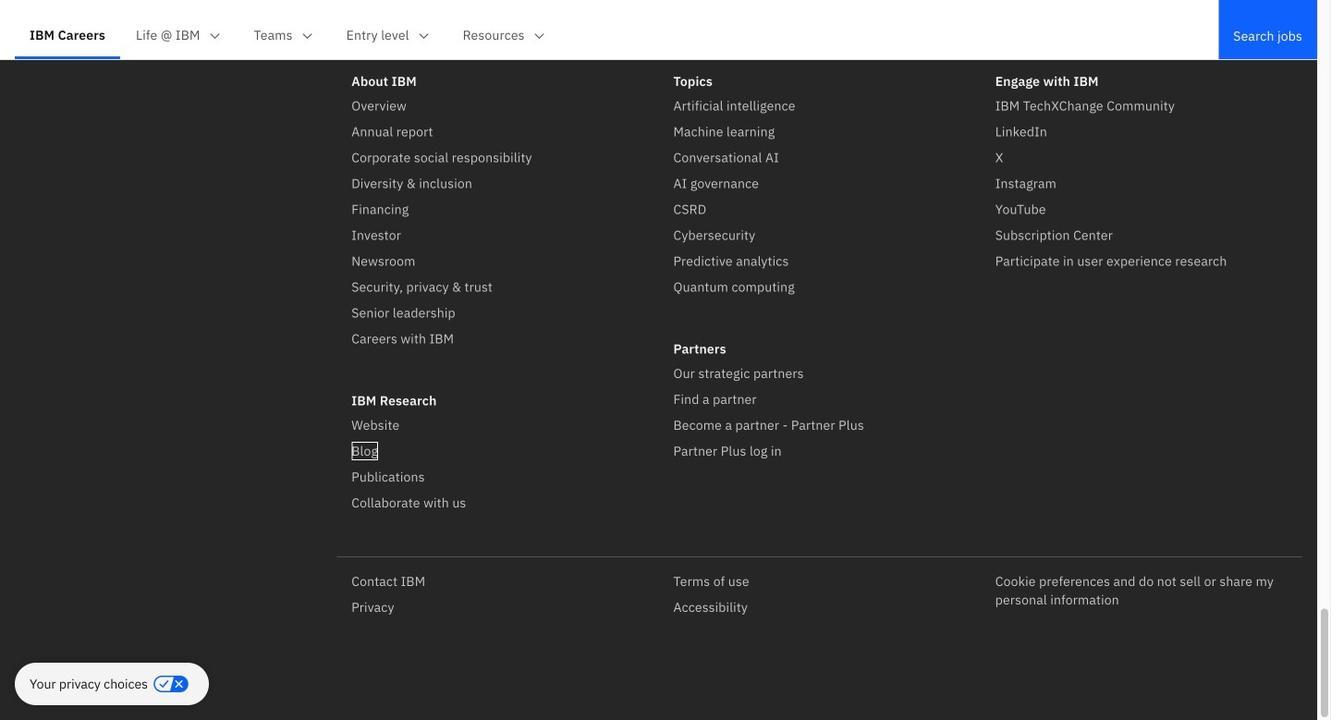 Task type: describe. For each thing, give the bounding box(es) containing it.
your privacy choices element
[[30, 674, 148, 694]]



Task type: vqa. For each thing, say whether or not it's contained in the screenshot.
Let's talk element
no



